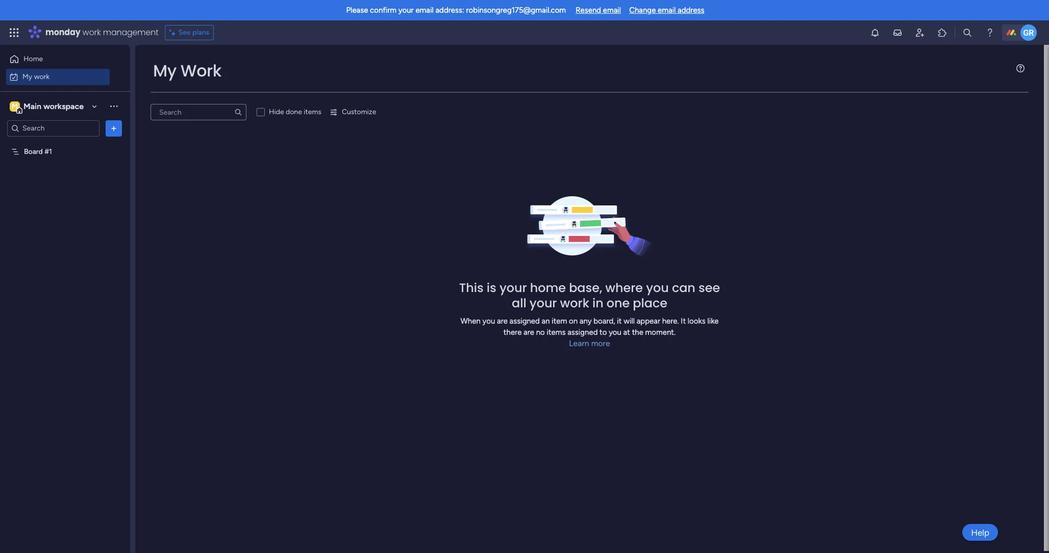 Task type: describe. For each thing, give the bounding box(es) containing it.
can
[[672, 279, 696, 296]]

1 horizontal spatial you
[[609, 328, 622, 337]]

0 horizontal spatial you
[[483, 317, 495, 326]]

my work
[[22, 72, 50, 81]]

customize button
[[326, 104, 380, 120]]

learn more link
[[569, 339, 610, 349]]

management
[[103, 27, 159, 38]]

moment.
[[645, 328, 676, 337]]

please
[[346, 6, 368, 15]]

search everything image
[[963, 28, 973, 38]]

0 vertical spatial assigned
[[510, 317, 540, 326]]

welcome to my work feature image image
[[525, 196, 654, 259]]

my for my work
[[22, 72, 32, 81]]

plans
[[192, 28, 209, 37]]

see
[[699, 279, 720, 296]]

help button
[[963, 525, 998, 542]]

hide done items
[[269, 108, 321, 116]]

customize
[[342, 108, 376, 116]]

1 vertical spatial are
[[524, 328, 534, 337]]

base,
[[569, 279, 602, 296]]

an
[[542, 317, 550, 326]]

to
[[600, 328, 607, 337]]

resend email
[[576, 6, 621, 15]]

Search in workspace field
[[21, 122, 85, 134]]

my work button
[[6, 69, 110, 85]]

board
[[24, 147, 43, 156]]

item
[[552, 317, 567, 326]]

change email address
[[629, 6, 705, 15]]

Filter dashboard by text search field
[[151, 104, 247, 120]]

menu image
[[1017, 64, 1025, 72]]

this
[[459, 279, 484, 296]]

change email address link
[[629, 6, 705, 15]]

1 email from the left
[[416, 6, 434, 15]]

notifications image
[[870, 28, 880, 38]]

my work
[[153, 59, 222, 82]]

board,
[[594, 317, 615, 326]]

please confirm your email address: robinsongreg175@gmail.com
[[346, 6, 566, 15]]

workspace
[[43, 101, 84, 111]]

monday work management
[[45, 27, 159, 38]]

home button
[[6, 51, 110, 67]]

0 vertical spatial items
[[304, 108, 321, 116]]

work
[[180, 59, 222, 82]]

address
[[678, 6, 705, 15]]

confirm
[[370, 6, 397, 15]]

#1
[[44, 147, 52, 156]]

looks
[[688, 317, 706, 326]]

monday
[[45, 27, 80, 38]]

email for resend email
[[603, 6, 621, 15]]

robinsongreg175@gmail.com
[[466, 6, 566, 15]]

work for my
[[34, 72, 50, 81]]

see
[[178, 28, 191, 37]]

0 vertical spatial you
[[646, 279, 669, 296]]

it
[[617, 317, 622, 326]]

like
[[708, 317, 719, 326]]

the
[[632, 328, 644, 337]]

board #1
[[24, 147, 52, 156]]

home
[[530, 279, 566, 296]]

m
[[12, 102, 18, 110]]

it
[[681, 317, 686, 326]]

invite members image
[[915, 28, 925, 38]]

workspace options image
[[109, 101, 119, 111]]



Task type: vqa. For each thing, say whether or not it's contained in the screenshot.
Workspace icon
yes



Task type: locate. For each thing, give the bounding box(es) containing it.
0 horizontal spatial email
[[416, 6, 434, 15]]

0 horizontal spatial work
[[34, 72, 50, 81]]

1 vertical spatial items
[[547, 328, 566, 337]]

this is your home base, where you can see all your work in one place when you are assigned an item on any board, it will appear here. it looks like there are no items assigned to you at the moment. learn more
[[459, 279, 720, 348]]

here.
[[662, 317, 679, 326]]

done
[[286, 108, 302, 116]]

your right confirm
[[399, 6, 414, 15]]

2 horizontal spatial email
[[658, 6, 676, 15]]

my
[[153, 59, 177, 82], [22, 72, 32, 81]]

workspace image
[[10, 101, 20, 112]]

learn
[[569, 339, 589, 348]]

main
[[23, 101, 41, 111]]

your
[[399, 6, 414, 15], [500, 279, 527, 296], [530, 295, 557, 312]]

your for email
[[399, 6, 414, 15]]

assigned up learn
[[568, 328, 598, 337]]

all
[[512, 295, 527, 312]]

place
[[633, 295, 668, 312]]

board #1 list box
[[0, 141, 130, 298]]

help
[[971, 528, 990, 538]]

no
[[536, 328, 545, 337]]

0 horizontal spatial items
[[304, 108, 321, 116]]

1 horizontal spatial assigned
[[568, 328, 598, 337]]

work down "home"
[[34, 72, 50, 81]]

more
[[591, 339, 610, 348]]

appear
[[637, 317, 660, 326]]

your for home
[[500, 279, 527, 296]]

will
[[624, 317, 635, 326]]

address:
[[436, 6, 464, 15]]

on
[[569, 317, 578, 326]]

0 vertical spatial work
[[82, 27, 101, 38]]

options image
[[109, 123, 119, 133]]

0 horizontal spatial my
[[22, 72, 32, 81]]

any
[[580, 317, 592, 326]]

1 horizontal spatial email
[[603, 6, 621, 15]]

1 vertical spatial work
[[34, 72, 50, 81]]

1 horizontal spatial my
[[153, 59, 177, 82]]

see plans button
[[165, 25, 214, 40]]

one
[[607, 295, 630, 312]]

home
[[23, 55, 43, 63]]

change
[[629, 6, 656, 15]]

email for change email address
[[658, 6, 676, 15]]

select product image
[[9, 28, 19, 38]]

2 horizontal spatial work
[[560, 295, 589, 312]]

1 horizontal spatial are
[[524, 328, 534, 337]]

are up the there
[[497, 317, 508, 326]]

work inside button
[[34, 72, 50, 81]]

there
[[504, 328, 522, 337]]

apps image
[[938, 28, 948, 38]]

my down "home"
[[22, 72, 32, 81]]

assigned up the there
[[510, 317, 540, 326]]

work up on
[[560, 295, 589, 312]]

your right is
[[500, 279, 527, 296]]

resend email link
[[576, 6, 621, 15]]

1 horizontal spatial items
[[547, 328, 566, 337]]

at
[[623, 328, 630, 337]]

see plans
[[178, 28, 209, 37]]

search image
[[234, 108, 242, 116]]

0 horizontal spatial assigned
[[510, 317, 540, 326]]

my left work
[[153, 59, 177, 82]]

2 horizontal spatial your
[[530, 295, 557, 312]]

you
[[646, 279, 669, 296], [483, 317, 495, 326], [609, 328, 622, 337]]

0 horizontal spatial are
[[497, 317, 508, 326]]

email left address:
[[416, 6, 434, 15]]

1 vertical spatial assigned
[[568, 328, 598, 337]]

items right done
[[304, 108, 321, 116]]

2 horizontal spatial you
[[646, 279, 669, 296]]

when
[[461, 317, 481, 326]]

my for my work
[[153, 59, 177, 82]]

items inside this is your home base, where you can see all your work in one place when you are assigned an item on any board, it will appear here. it looks like there are no items assigned to you at the moment. learn more
[[547, 328, 566, 337]]

1 horizontal spatial work
[[82, 27, 101, 38]]

workspace selection element
[[10, 100, 85, 114]]

1 horizontal spatial your
[[500, 279, 527, 296]]

in
[[593, 295, 604, 312]]

you left can
[[646, 279, 669, 296]]

resend
[[576, 6, 601, 15]]

2 vertical spatial you
[[609, 328, 622, 337]]

hide
[[269, 108, 284, 116]]

greg robinson image
[[1021, 24, 1037, 41]]

1 vertical spatial you
[[483, 317, 495, 326]]

items
[[304, 108, 321, 116], [547, 328, 566, 337]]

inbox image
[[893, 28, 903, 38]]

your up an on the right bottom of the page
[[530, 295, 557, 312]]

are left 'no' on the bottom right
[[524, 328, 534, 337]]

3 email from the left
[[658, 6, 676, 15]]

my inside button
[[22, 72, 32, 81]]

0 horizontal spatial your
[[399, 6, 414, 15]]

you right when
[[483, 317, 495, 326]]

items down the item
[[547, 328, 566, 337]]

where
[[605, 279, 643, 296]]

work
[[82, 27, 101, 38], [34, 72, 50, 81], [560, 295, 589, 312]]

email
[[416, 6, 434, 15], [603, 6, 621, 15], [658, 6, 676, 15]]

assigned
[[510, 317, 540, 326], [568, 328, 598, 337]]

are
[[497, 317, 508, 326], [524, 328, 534, 337]]

work for monday
[[82, 27, 101, 38]]

you left at
[[609, 328, 622, 337]]

main workspace
[[23, 101, 84, 111]]

work right monday
[[82, 27, 101, 38]]

is
[[487, 279, 497, 296]]

2 vertical spatial work
[[560, 295, 589, 312]]

help image
[[985, 28, 995, 38]]

option
[[0, 142, 130, 144]]

0 vertical spatial are
[[497, 317, 508, 326]]

email right change
[[658, 6, 676, 15]]

2 email from the left
[[603, 6, 621, 15]]

None search field
[[151, 104, 247, 120]]

work inside this is your home base, where you can see all your work in one place when you are assigned an item on any board, it will appear here. it looks like there are no items assigned to you at the moment. learn more
[[560, 295, 589, 312]]

email right resend
[[603, 6, 621, 15]]



